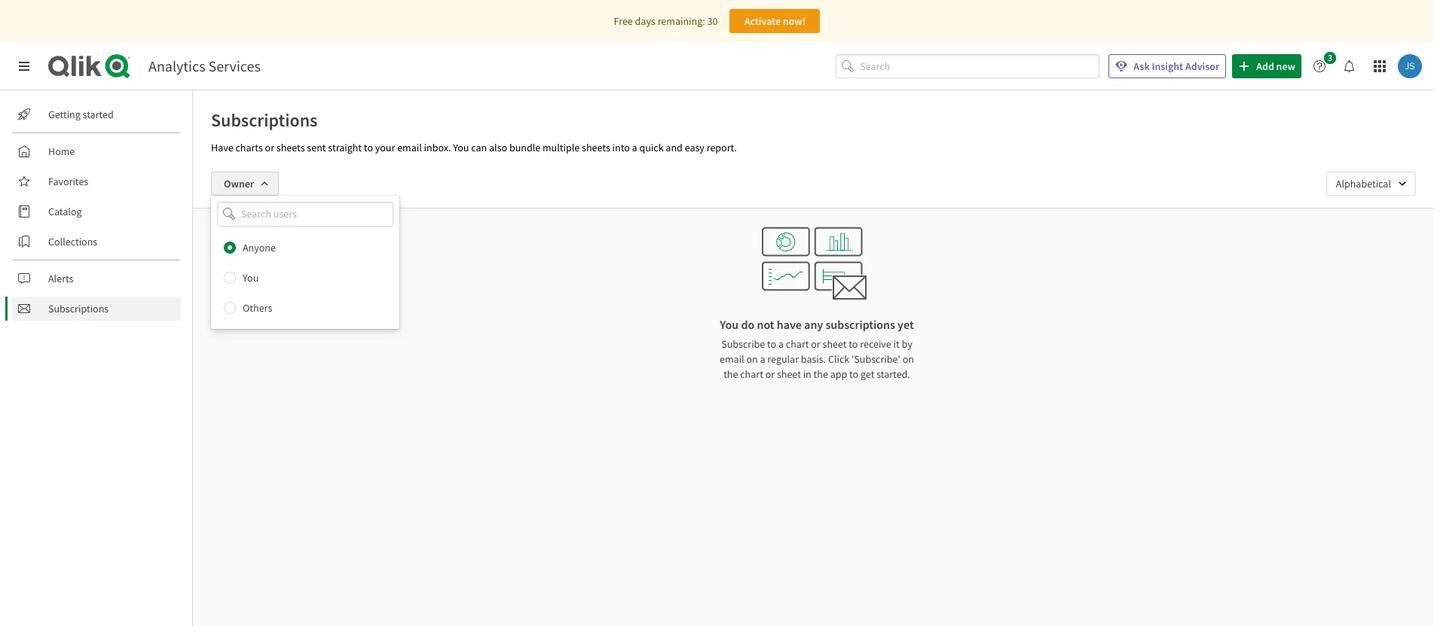 Task type: locate. For each thing, give the bounding box(es) containing it.
subscriptions inside navigation pane element
[[48, 302, 109, 316]]

you inside you do not have any subscriptions yet subscribe to a chart or sheet to receive it by email on a regular basis. click 'subscribe' on the chart or sheet in the app to get started.
[[720, 317, 739, 332]]

1 vertical spatial or
[[811, 338, 821, 351]]

favorites
[[48, 175, 88, 188]]

do
[[741, 317, 755, 332]]

you up others
[[243, 271, 259, 285]]

2 vertical spatial a
[[760, 353, 765, 366]]

0 horizontal spatial a
[[632, 141, 637, 154]]

2 vertical spatial or
[[765, 368, 775, 381]]

collections link
[[12, 230, 181, 254]]

you
[[453, 141, 469, 154], [243, 271, 259, 285], [720, 317, 739, 332]]

1 horizontal spatial email
[[720, 353, 744, 366]]

activate now!
[[744, 14, 806, 28]]

Search text field
[[860, 54, 1100, 79]]

0 vertical spatial chart
[[786, 338, 809, 351]]

or up 'basis.'
[[811, 338, 821, 351]]

click
[[828, 353, 850, 366]]

3 button
[[1308, 52, 1341, 78]]

1 vertical spatial email
[[720, 353, 744, 366]]

add new
[[1256, 60, 1295, 73]]

close sidebar menu image
[[18, 60, 30, 72]]

you for you do not have any subscriptions yet subscribe to a chart or sheet to receive it by email on a regular basis. click 'subscribe' on the chart or sheet in the app to get started.
[[720, 317, 739, 332]]

1 vertical spatial sheet
[[777, 368, 801, 381]]

the down subscribe
[[724, 368, 738, 381]]

a left regular
[[760, 353, 765, 366]]

0 horizontal spatial on
[[746, 353, 758, 366]]

2 horizontal spatial a
[[778, 338, 784, 351]]

0 vertical spatial you
[[453, 141, 469, 154]]

0 horizontal spatial you
[[243, 271, 259, 285]]

0 horizontal spatial subscriptions
[[48, 302, 109, 316]]

1 vertical spatial chart
[[740, 368, 763, 381]]

the right in
[[814, 368, 828, 381]]

1 vertical spatial subscriptions
[[48, 302, 109, 316]]

1 sheets from the left
[[276, 141, 305, 154]]

chart
[[786, 338, 809, 351], [740, 368, 763, 381]]

advisor
[[1185, 60, 1220, 73]]

a right into on the left top of page
[[632, 141, 637, 154]]

you left the do
[[720, 317, 739, 332]]

on down by at right
[[903, 353, 914, 366]]

or right charts
[[265, 141, 274, 154]]

subscriptions down alerts
[[48, 302, 109, 316]]

activate now! link
[[730, 9, 820, 33]]

services
[[208, 57, 261, 75]]

report.
[[707, 141, 737, 154]]

you inside owner option group
[[243, 271, 259, 285]]

0 horizontal spatial sheet
[[777, 368, 801, 381]]

2 horizontal spatial you
[[720, 317, 739, 332]]

not
[[757, 317, 774, 332]]

2 the from the left
[[814, 368, 828, 381]]

get
[[861, 368, 875, 381]]

have
[[211, 141, 233, 154]]

inbox.
[[424, 141, 451, 154]]

2 horizontal spatial or
[[811, 338, 821, 351]]

0 vertical spatial a
[[632, 141, 637, 154]]

owner button
[[211, 172, 279, 196]]

1 horizontal spatial you
[[453, 141, 469, 154]]

or
[[265, 141, 274, 154], [811, 338, 821, 351], [765, 368, 775, 381]]

charts
[[235, 141, 263, 154]]

ask insight advisor
[[1134, 60, 1220, 73]]

sheet
[[823, 338, 847, 351], [777, 368, 801, 381]]

or down regular
[[765, 368, 775, 381]]

2 vertical spatial you
[[720, 317, 739, 332]]

0 vertical spatial sheet
[[823, 338, 847, 351]]

yet
[[898, 317, 914, 332]]

1 vertical spatial a
[[778, 338, 784, 351]]

subscribe
[[721, 338, 765, 351]]

1 horizontal spatial sheets
[[582, 141, 610, 154]]

bundle
[[509, 141, 541, 154]]

email
[[397, 141, 422, 154], [720, 353, 744, 366]]

email inside you do not have any subscriptions yet subscribe to a chart or sheet to receive it by email on a regular basis. click 'subscribe' on the chart or sheet in the app to get started.
[[720, 353, 744, 366]]

a
[[632, 141, 637, 154], [778, 338, 784, 351], [760, 353, 765, 366]]

started.
[[877, 368, 910, 381]]

1 horizontal spatial on
[[903, 353, 914, 366]]

0 vertical spatial or
[[265, 141, 274, 154]]

alerts
[[48, 272, 73, 286]]

subscriptions
[[211, 109, 318, 132], [48, 302, 109, 316]]

email down subscribe
[[720, 353, 744, 366]]

0 horizontal spatial the
[[724, 368, 738, 381]]

0 vertical spatial subscriptions
[[211, 109, 318, 132]]

1 horizontal spatial a
[[760, 353, 765, 366]]

on down subscribe
[[746, 353, 758, 366]]

quick
[[639, 141, 664, 154]]

subscriptions up charts
[[211, 109, 318, 132]]

a up regular
[[778, 338, 784, 351]]

remaining:
[[658, 14, 705, 28]]

sheet down regular
[[777, 368, 801, 381]]

app
[[830, 368, 847, 381]]

1 horizontal spatial or
[[765, 368, 775, 381]]

collections
[[48, 235, 97, 249]]

'subscribe'
[[852, 353, 901, 366]]

on
[[746, 353, 758, 366], [903, 353, 914, 366]]

to
[[364, 141, 373, 154], [767, 338, 776, 351], [849, 338, 858, 351], [849, 368, 859, 381]]

ask insight advisor button
[[1109, 54, 1226, 78]]

anyone
[[243, 241, 276, 254]]

chart up regular
[[786, 338, 809, 351]]

0 horizontal spatial sheets
[[276, 141, 305, 154]]

you left can
[[453, 141, 469, 154]]

1 horizontal spatial the
[[814, 368, 828, 381]]

alphabetical
[[1336, 177, 1391, 191]]

any
[[804, 317, 823, 332]]

1 horizontal spatial chart
[[786, 338, 809, 351]]

sheets
[[276, 141, 305, 154], [582, 141, 610, 154]]

sheets left sent
[[276, 141, 305, 154]]

sheets left into on the left top of page
[[582, 141, 610, 154]]

0 vertical spatial email
[[397, 141, 422, 154]]

chart down subscribe
[[740, 368, 763, 381]]

None field
[[211, 202, 399, 227]]

to left your
[[364, 141, 373, 154]]

0 horizontal spatial chart
[[740, 368, 763, 381]]

sheet up click
[[823, 338, 847, 351]]

free days remaining: 30
[[614, 14, 718, 28]]

0 horizontal spatial email
[[397, 141, 422, 154]]

30
[[707, 14, 718, 28]]

it
[[893, 338, 900, 351]]

1 vertical spatial you
[[243, 271, 259, 285]]

have charts or sheets sent straight to your email inbox. you can also bundle multiple sheets into a quick and easy report.
[[211, 141, 737, 154]]

email right your
[[397, 141, 422, 154]]

the
[[724, 368, 738, 381], [814, 368, 828, 381]]

add
[[1256, 60, 1274, 73]]



Task type: describe. For each thing, give the bounding box(es) containing it.
in
[[803, 368, 811, 381]]

receive
[[860, 338, 891, 351]]

3
[[1328, 52, 1332, 63]]

analytics services element
[[148, 57, 261, 75]]

1 horizontal spatial subscriptions
[[211, 109, 318, 132]]

jacob simon image
[[1398, 54, 1422, 78]]

Search users text field
[[238, 202, 375, 227]]

days
[[635, 14, 656, 28]]

subscriptions link
[[12, 297, 181, 321]]

you do not have any subscriptions yet subscribe to a chart or sheet to receive it by email on a regular basis. click 'subscribe' on the chart or sheet in the app to get started.
[[720, 317, 914, 381]]

into
[[612, 141, 630, 154]]

multiple
[[543, 141, 580, 154]]

analytics
[[148, 57, 205, 75]]

owner
[[224, 177, 254, 191]]

1 on from the left
[[746, 353, 758, 366]]

1 horizontal spatial sheet
[[823, 338, 847, 351]]

have
[[777, 317, 802, 332]]

home link
[[12, 139, 181, 164]]

straight
[[328, 141, 362, 154]]

favorites link
[[12, 170, 181, 194]]

owner option group
[[211, 233, 399, 323]]

navigation pane element
[[0, 96, 192, 327]]

to down subscriptions
[[849, 338, 858, 351]]

now!
[[783, 14, 806, 28]]

to left the get
[[849, 368, 859, 381]]

getting started
[[48, 108, 114, 121]]

2 on from the left
[[903, 353, 914, 366]]

0 horizontal spatial or
[[265, 141, 274, 154]]

2 sheets from the left
[[582, 141, 610, 154]]

free
[[614, 14, 633, 28]]

analytics services
[[148, 57, 261, 75]]

1 the from the left
[[724, 368, 738, 381]]

your
[[375, 141, 395, 154]]

you for you
[[243, 271, 259, 285]]

by
[[902, 338, 912, 351]]

Alphabetical field
[[1326, 172, 1416, 196]]

getting
[[48, 108, 80, 121]]

new
[[1276, 60, 1295, 73]]

started
[[83, 108, 114, 121]]

to up regular
[[767, 338, 776, 351]]

regular
[[767, 353, 799, 366]]

add new button
[[1232, 54, 1302, 78]]

can
[[471, 141, 487, 154]]

searchbar element
[[836, 54, 1100, 79]]

activate
[[744, 14, 781, 28]]

insight
[[1152, 60, 1183, 73]]

basis.
[[801, 353, 826, 366]]

sent
[[307, 141, 326, 154]]

easy
[[685, 141, 705, 154]]

and
[[666, 141, 683, 154]]

also
[[489, 141, 507, 154]]

subscriptions
[[826, 317, 895, 332]]

alerts link
[[12, 267, 181, 291]]

home
[[48, 145, 75, 158]]

others
[[243, 301, 272, 315]]

catalog link
[[12, 200, 181, 224]]

ask
[[1134, 60, 1150, 73]]

getting started link
[[12, 102, 181, 127]]

filters region
[[193, 160, 1434, 329]]

catalog
[[48, 205, 82, 219]]



Task type: vqa. For each thing, say whether or not it's contained in the screenshot.
bottom Automation
no



